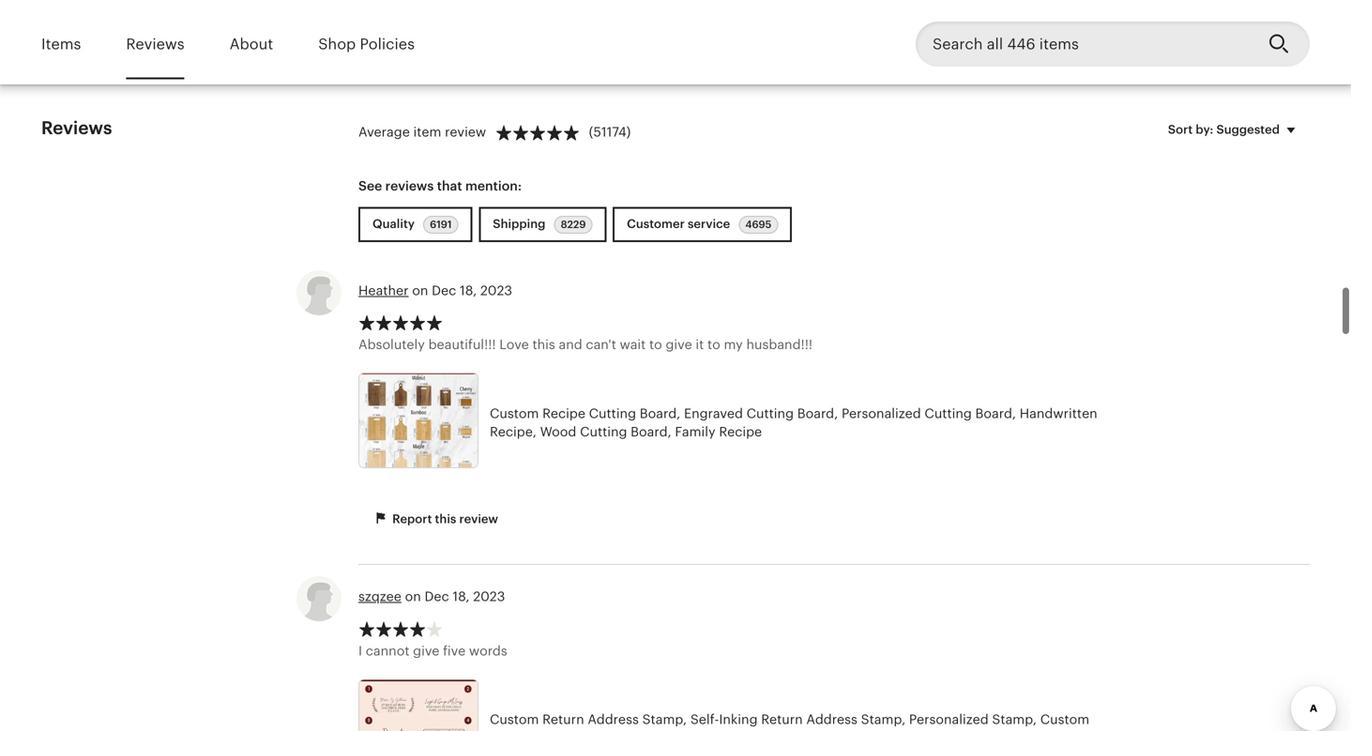 Task type: vqa. For each thing, say whether or not it's contained in the screenshot.
warm and cozy soy candle | amber jar candle | christmas candle | holiday candle | winter scented candle | christmas gift | farmhouse decor image
no



Task type: describe. For each thing, give the bounding box(es) containing it.
1 to from the left
[[650, 337, 663, 352]]

five
[[443, 643, 466, 658]]

average
[[359, 125, 410, 140]]

shop
[[318, 36, 356, 53]]

#1
[[642, 731, 655, 731]]

my
[[724, 337, 743, 352]]

0 horizontal spatial recipe
[[543, 406, 586, 421]]

family
[[675, 424, 716, 439]]

dec for heather
[[432, 283, 457, 298]]

0 vertical spatial this
[[533, 337, 556, 352]]

sort
[[1169, 123, 1194, 137]]

2 horizontal spatial return
[[762, 712, 803, 727]]

self-
[[691, 712, 719, 727]]

rubber
[[545, 731, 591, 731]]

board, up family
[[640, 406, 681, 421]]

custom for custom return address stamp, self-inking return address stamp, personalized stamp, custom stamps, rubber stamp, #1 etsy return address stamp
[[490, 712, 539, 727]]

0 horizontal spatial return
[[543, 712, 585, 727]]

absolutely beautiful!!! love this and can't wait to give it to my husband!!!
[[359, 337, 813, 352]]

cannot
[[366, 643, 410, 658]]

that
[[437, 179, 462, 194]]

beautiful!!!
[[429, 337, 496, 352]]

heather link
[[359, 283, 409, 298]]

heather on dec 18, 2023
[[359, 283, 513, 298]]

customer service
[[627, 217, 734, 231]]

i
[[359, 643, 362, 658]]

engraved
[[684, 406, 744, 421]]

this inside button
[[435, 512, 457, 526]]

report this review
[[390, 512, 499, 526]]

(51174)
[[589, 125, 631, 140]]

custom for custom recipe cutting board, engraved cutting board, personalized cutting board, handwritten recipe, wood cutting board, family recipe
[[490, 406, 539, 421]]

2 horizontal spatial address
[[807, 712, 858, 727]]

on for szqzee
[[405, 589, 421, 604]]

words
[[469, 643, 508, 658]]

recipe,
[[490, 424, 537, 439]]

stamp
[[788, 731, 829, 731]]

absolutely
[[359, 337, 425, 352]]

items link
[[41, 23, 81, 66]]

see reviews that mention:
[[359, 179, 522, 194]]

board, left family
[[631, 424, 672, 439]]

wood
[[540, 424, 577, 439]]

1 horizontal spatial address
[[733, 731, 784, 731]]

board, left "handwritten"
[[976, 406, 1017, 421]]

shop policies
[[318, 36, 415, 53]]

sort by: suggested button
[[1155, 110, 1317, 150]]

0 horizontal spatial address
[[588, 712, 639, 727]]

quality
[[373, 217, 418, 231]]

service
[[688, 217, 731, 231]]

1 vertical spatial give
[[413, 643, 440, 658]]

6191
[[430, 219, 452, 230]]

szqzee
[[359, 589, 402, 604]]

see
[[359, 179, 382, 194]]



Task type: locate. For each thing, give the bounding box(es) containing it.
to right the "wait"
[[650, 337, 663, 352]]

can't
[[586, 337, 617, 352]]

1 horizontal spatial this
[[533, 337, 556, 352]]

on for heather
[[412, 283, 429, 298]]

1 vertical spatial 2023
[[473, 589, 505, 604]]

2 to from the left
[[708, 337, 721, 352]]

address up rubber
[[588, 712, 639, 727]]

board,
[[640, 406, 681, 421], [798, 406, 839, 421], [976, 406, 1017, 421], [631, 424, 672, 439]]

18, for heather on dec 18, 2023
[[460, 283, 477, 298]]

item
[[414, 125, 442, 140]]

review for average item review
[[445, 125, 486, 140]]

address
[[588, 712, 639, 727], [807, 712, 858, 727], [733, 731, 784, 731]]

custom recipe cutting board, engraved cutting board, personalized cutting board, handwritten recipe, wood cutting board, family recipe
[[490, 406, 1098, 439]]

to
[[650, 337, 663, 352], [708, 337, 721, 352]]

dec up beautiful!!!
[[432, 283, 457, 298]]

0 vertical spatial recipe
[[543, 406, 586, 421]]

give left five
[[413, 643, 440, 658]]

on
[[412, 283, 429, 298], [405, 589, 421, 604]]

mention:
[[466, 179, 522, 194]]

custom return address stamp, self-inking return address stamp, personalized stamp, custom stamps, rubber stamp, #1 etsy return address stamp link
[[359, 679, 1100, 731]]

return
[[543, 712, 585, 727], [762, 712, 803, 727], [688, 731, 729, 731]]

1 vertical spatial review
[[460, 512, 499, 526]]

18, for szqzee on dec 18, 2023
[[453, 589, 470, 604]]

this right report
[[435, 512, 457, 526]]

2023 up love in the left top of the page
[[481, 283, 513, 298]]

give
[[666, 337, 693, 352], [413, 643, 440, 658]]

customer
[[627, 217, 685, 231]]

stamps,
[[490, 731, 541, 731]]

dec up i cannot give five words
[[425, 589, 449, 604]]

szqzee link
[[359, 589, 402, 604]]

average item review
[[359, 125, 486, 140]]

handwritten
[[1020, 406, 1098, 421]]

8229
[[561, 219, 586, 230]]

return up the stamp
[[762, 712, 803, 727]]

return down self-
[[688, 731, 729, 731]]

0 vertical spatial review
[[445, 125, 486, 140]]

review for report this review
[[460, 512, 499, 526]]

shop policies link
[[318, 23, 415, 66]]

18, up beautiful!!!
[[460, 283, 477, 298]]

szqzee on dec 18, 2023
[[359, 589, 505, 604]]

18,
[[460, 283, 477, 298], [453, 589, 470, 604]]

on right szqzee 'link'
[[405, 589, 421, 604]]

0 horizontal spatial this
[[435, 512, 457, 526]]

1 vertical spatial on
[[405, 589, 421, 604]]

address down inking
[[733, 731, 784, 731]]

0 horizontal spatial reviews
[[41, 118, 112, 138]]

custom return address stamp, self-inking return address stamp, personalized stamp, custom stamps, rubber stamp, #1 etsy return address stamp
[[490, 712, 1090, 731]]

review right the item
[[445, 125, 486, 140]]

recipe down engraved
[[719, 424, 763, 439]]

reviews
[[386, 179, 434, 194]]

0 vertical spatial personalized
[[842, 406, 922, 421]]

4695
[[746, 219, 772, 230]]

0 vertical spatial dec
[[432, 283, 457, 298]]

0 vertical spatial on
[[412, 283, 429, 298]]

inking
[[719, 712, 758, 727]]

this
[[533, 337, 556, 352], [435, 512, 457, 526]]

return up rubber
[[543, 712, 585, 727]]

1 horizontal spatial return
[[688, 731, 729, 731]]

1 vertical spatial 18,
[[453, 589, 470, 604]]

items
[[41, 36, 81, 53]]

i cannot give five words
[[359, 643, 508, 658]]

1 horizontal spatial to
[[708, 337, 721, 352]]

2023 for szqzee on dec 18, 2023
[[473, 589, 505, 604]]

give left it
[[666, 337, 693, 352]]

review inside button
[[460, 512, 499, 526]]

this left and
[[533, 337, 556, 352]]

stamp,
[[643, 712, 687, 727], [862, 712, 906, 727], [993, 712, 1037, 727], [594, 731, 639, 731]]

custom
[[490, 406, 539, 421], [490, 712, 539, 727], [1041, 712, 1090, 727]]

2023
[[481, 283, 513, 298], [473, 589, 505, 604]]

wait
[[620, 337, 646, 352]]

review right report
[[460, 512, 499, 526]]

0 vertical spatial reviews
[[126, 36, 185, 53]]

1 vertical spatial personalized
[[910, 712, 989, 727]]

0 horizontal spatial to
[[650, 337, 663, 352]]

custom recipe cutting board, engraved cutting board, personalized cutting board, handwritten recipe, wood cutting board, family recipe link
[[359, 373, 1100, 473]]

sort by: suggested
[[1169, 123, 1281, 137]]

0 vertical spatial 2023
[[481, 283, 513, 298]]

heather
[[359, 283, 409, 298]]

by:
[[1196, 123, 1214, 137]]

dec for szqzee
[[425, 589, 449, 604]]

policies
[[360, 36, 415, 53]]

0 vertical spatial give
[[666, 337, 693, 352]]

husband!!!
[[747, 337, 813, 352]]

1 vertical spatial this
[[435, 512, 457, 526]]

and
[[559, 337, 583, 352]]

personalized inside custom return address stamp, self-inking return address stamp, personalized stamp, custom stamps, rubber stamp, #1 etsy return address stamp
[[910, 712, 989, 727]]

0 horizontal spatial give
[[413, 643, 440, 658]]

love
[[500, 337, 529, 352]]

dec
[[432, 283, 457, 298], [425, 589, 449, 604]]

address up the stamp
[[807, 712, 858, 727]]

18, up five
[[453, 589, 470, 604]]

reviews
[[126, 36, 185, 53], [41, 118, 112, 138]]

to right it
[[708, 337, 721, 352]]

1 horizontal spatial give
[[666, 337, 693, 352]]

etsy
[[658, 731, 684, 731]]

report
[[393, 512, 432, 526]]

recipe up wood
[[543, 406, 586, 421]]

recipe
[[543, 406, 586, 421], [719, 424, 763, 439]]

on right heather link
[[412, 283, 429, 298]]

report this review button
[[359, 502, 513, 537]]

2023 up 'words'
[[473, 589, 505, 604]]

1 vertical spatial recipe
[[719, 424, 763, 439]]

1 vertical spatial reviews
[[41, 118, 112, 138]]

it
[[696, 337, 704, 352]]

Search all 446 items text field
[[916, 22, 1254, 67]]

reviews link
[[126, 23, 185, 66]]

0 vertical spatial 18,
[[460, 283, 477, 298]]

board, down husband!!! at the right top of page
[[798, 406, 839, 421]]

review
[[445, 125, 486, 140], [460, 512, 499, 526]]

personalized inside the custom recipe cutting board, engraved cutting board, personalized cutting board, handwritten recipe, wood cutting board, family recipe
[[842, 406, 922, 421]]

1 horizontal spatial reviews
[[126, 36, 185, 53]]

cutting
[[589, 406, 637, 421], [747, 406, 794, 421], [925, 406, 972, 421], [580, 424, 628, 439]]

1 horizontal spatial recipe
[[719, 424, 763, 439]]

2023 for heather on dec 18, 2023
[[481, 283, 513, 298]]

personalized
[[842, 406, 922, 421], [910, 712, 989, 727]]

shipping
[[493, 217, 549, 231]]

about link
[[230, 23, 273, 66]]

suggested
[[1217, 123, 1281, 137]]

custom inside the custom recipe cutting board, engraved cutting board, personalized cutting board, handwritten recipe, wood cutting board, family recipe
[[490, 406, 539, 421]]

about
[[230, 36, 273, 53]]

1 vertical spatial dec
[[425, 589, 449, 604]]



